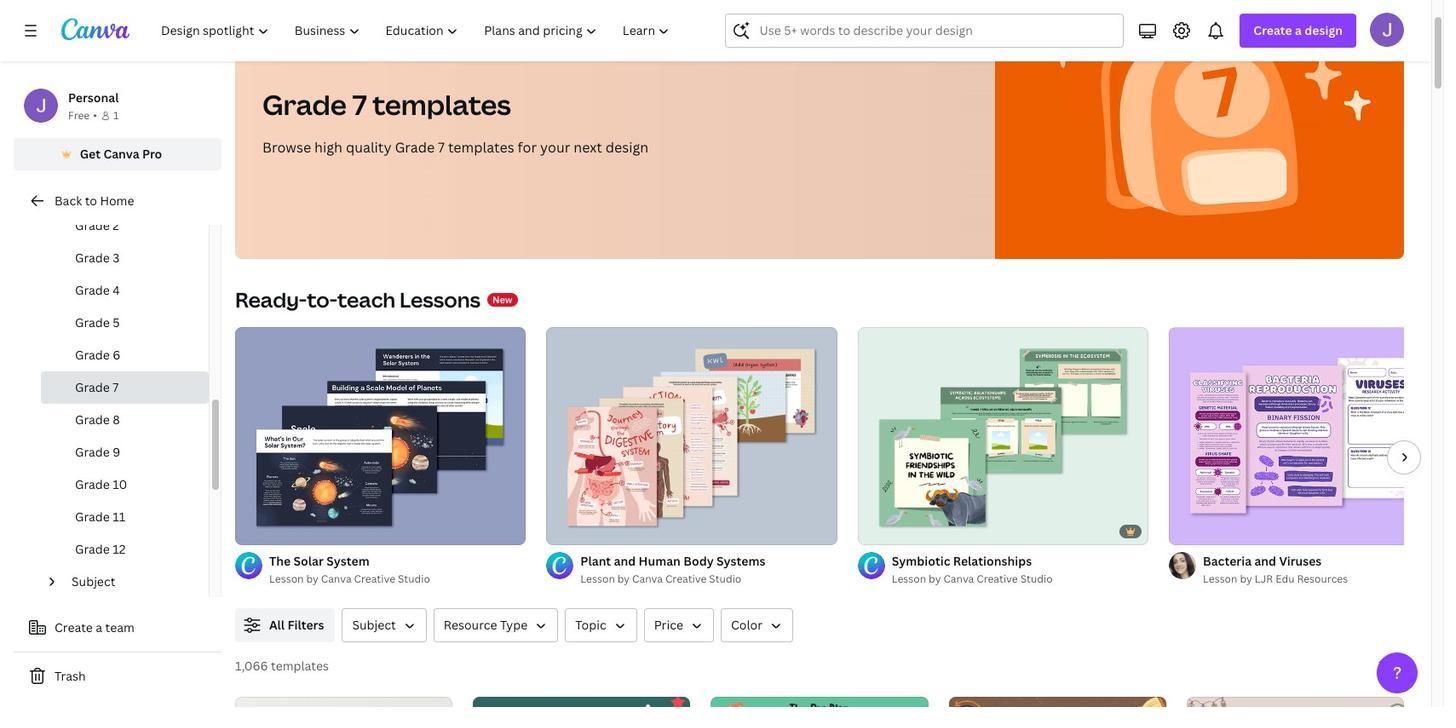 Task type: vqa. For each thing, say whether or not it's contained in the screenshot.


Task type: locate. For each thing, give the bounding box(es) containing it.
subject button down the '12' at the bottom left
[[65, 566, 199, 598]]

grade left 8
[[75, 412, 110, 428]]

edu
[[1276, 572, 1295, 586]]

1 horizontal spatial subject button
[[342, 609, 427, 643]]

lesson down plant
[[581, 572, 615, 586]]

0 horizontal spatial subject
[[72, 574, 115, 590]]

1 horizontal spatial a
[[1296, 22, 1302, 38]]

grade for grade 7 templates
[[263, 86, 347, 123]]

0 vertical spatial a
[[1296, 22, 1302, 38]]

design left jacob simon image
[[1305, 22, 1343, 38]]

system
[[327, 553, 370, 569]]

creative inside the solar system lesson by canva creative studio
[[354, 572, 396, 586]]

1 horizontal spatial studio
[[709, 572, 742, 586]]

0 horizontal spatial a
[[96, 620, 102, 636]]

grade 10 link
[[41, 469, 209, 501]]

1 vertical spatial subject
[[352, 617, 396, 633]]

grade left 4
[[75, 282, 110, 298]]

grade inside "link"
[[75, 541, 110, 557]]

trash link
[[14, 660, 222, 694]]

canva down human
[[632, 572, 663, 586]]

grade for grade 5
[[75, 315, 110, 331]]

1,066
[[235, 658, 268, 674]]

1 vertical spatial create
[[55, 620, 93, 636]]

lesson by canva creative studio link down relationships in the bottom right of the page
[[892, 571, 1149, 588]]

by up the topic button
[[618, 572, 630, 586]]

a
[[1296, 22, 1302, 38], [96, 620, 102, 636]]

the big plan: research and sampling techniques education whiteboard in green cream yellow nostalgic handdrawn style image
[[711, 697, 929, 707]]

home
[[100, 193, 134, 209]]

2 by from the left
[[618, 572, 630, 586]]

4
[[113, 282, 120, 298]]

canva down system
[[321, 572, 352, 586]]

templates left for
[[448, 138, 514, 157]]

grade for grade 3
[[75, 250, 110, 266]]

top level navigation element
[[150, 14, 685, 48]]

1
[[113, 108, 119, 123]]

create
[[1254, 22, 1293, 38], [55, 620, 93, 636]]

studio inside the solar system lesson by canva creative studio
[[398, 572, 430, 586]]

lesson by canva creative studio link down system
[[269, 571, 526, 588]]

and inside plant and human body systems lesson by canva creative studio
[[614, 553, 636, 569]]

create a design
[[1254, 22, 1343, 38]]

symbiotic relationships image
[[858, 327, 1149, 545]]

0 horizontal spatial 7
[[113, 379, 119, 395]]

1 vertical spatial design
[[606, 138, 649, 157]]

canva down relationships in the bottom right of the page
[[944, 572, 974, 586]]

filters
[[288, 617, 324, 633]]

2 lesson from the left
[[581, 572, 615, 586]]

0 vertical spatial templates
[[373, 86, 511, 123]]

0 vertical spatial subject
[[72, 574, 115, 590]]

grade 7 templates
[[263, 86, 511, 123]]

4 lesson from the left
[[1203, 572, 1238, 586]]

canva inside the solar system lesson by canva creative studio
[[321, 572, 352, 586]]

2 lesson by canva creative studio link from the left
[[581, 571, 838, 588]]

0 horizontal spatial and
[[614, 553, 636, 569]]

by inside the solar system lesson by canva creative studio
[[306, 572, 319, 586]]

2 horizontal spatial studio
[[1021, 572, 1053, 586]]

grade left 3 at the left
[[75, 250, 110, 266]]

grade left the 6 on the left of the page
[[75, 347, 110, 363]]

and for bacteria
[[1255, 553, 1277, 569]]

templates down all filters
[[271, 658, 329, 674]]

0 horizontal spatial lesson by canva creative studio link
[[269, 571, 526, 588]]

subject down grade 12
[[72, 574, 115, 590]]

lesson by canva creative studio link down body
[[581, 571, 838, 588]]

grade left the '12' at the bottom left
[[75, 541, 110, 557]]

lesson inside symbiotic relationships lesson by canva creative studio
[[892, 572, 927, 586]]

1 lesson by canva creative studio link from the left
[[269, 571, 526, 588]]

solar
[[294, 553, 324, 569]]

grade for grade 10
[[75, 476, 110, 493]]

studio down the systems
[[709, 572, 742, 586]]

create a design button
[[1240, 14, 1357, 48]]

and inside bacteria and viruses lesson by ljr edu resources
[[1255, 553, 1277, 569]]

3 studio from the left
[[1021, 572, 1053, 586]]

creative
[[354, 572, 396, 586], [666, 572, 707, 586], [977, 572, 1018, 586]]

1 vertical spatial 7
[[438, 138, 445, 157]]

create inside button
[[55, 620, 93, 636]]

subject down the solar system lesson by canva creative studio
[[352, 617, 396, 633]]

to-
[[307, 286, 338, 314]]

get canva pro
[[80, 146, 162, 162]]

create for create a team
[[55, 620, 93, 636]]

bacteria and viruses image
[[1169, 327, 1445, 545]]

canva left pro in the top left of the page
[[103, 146, 139, 162]]

and right plant
[[614, 553, 636, 569]]

templates up browse high quality grade 7 templates for your next design
[[373, 86, 511, 123]]

2 vertical spatial templates
[[271, 658, 329, 674]]

by down solar
[[306, 572, 319, 586]]

and
[[614, 553, 636, 569], [1255, 553, 1277, 569]]

grade 4
[[75, 282, 120, 298]]

by down "symbiotic"
[[929, 572, 941, 586]]

grade 3 link
[[41, 242, 209, 274]]

canva
[[103, 146, 139, 162], [321, 572, 352, 586], [632, 572, 663, 586], [944, 572, 974, 586]]

studio down symbiotic relationships link
[[1021, 572, 1053, 586]]

1 horizontal spatial lesson by canva creative studio link
[[581, 571, 838, 588]]

creative down the solar system 'link'
[[354, 572, 396, 586]]

2 horizontal spatial creative
[[977, 572, 1018, 586]]

grade left "10"
[[75, 476, 110, 493]]

0 horizontal spatial design
[[606, 138, 649, 157]]

and up ljr at the bottom
[[1255, 553, 1277, 569]]

1 and from the left
[[614, 553, 636, 569]]

studio inside plant and human body systems lesson by canva creative studio
[[709, 572, 742, 586]]

high
[[315, 138, 343, 157]]

3 creative from the left
[[977, 572, 1018, 586]]

7 down the grade 7 templates on the left top
[[438, 138, 445, 157]]

ready-
[[235, 286, 307, 314]]

None search field
[[726, 14, 1125, 48]]

your
[[540, 138, 570, 157]]

subject button down the solar system 'link'
[[342, 609, 427, 643]]

free •
[[68, 108, 97, 123]]

3 lesson from the left
[[892, 572, 927, 586]]

topic
[[576, 617, 607, 633]]

1 by from the left
[[306, 572, 319, 586]]

2 studio from the left
[[709, 572, 742, 586]]

get canva pro button
[[14, 138, 222, 170]]

1 vertical spatial a
[[96, 620, 102, 636]]

symbiotic relationships link
[[892, 552, 1149, 571]]

templates
[[373, 86, 511, 123], [448, 138, 514, 157], [271, 658, 329, 674]]

creative down relationships in the bottom right of the page
[[977, 572, 1018, 586]]

1 horizontal spatial and
[[1255, 553, 1277, 569]]

by left ljr at the bottom
[[1240, 572, 1253, 586]]

bacteria and viruses lesson by ljr edu resources
[[1203, 553, 1349, 586]]

create for create a design
[[1254, 22, 1293, 38]]

1 horizontal spatial create
[[1254, 22, 1293, 38]]

lesson down bacteria
[[1203, 572, 1238, 586]]

0 vertical spatial create
[[1254, 22, 1293, 38]]

lesson by canva creative studio link for symbiotic relationships
[[892, 571, 1149, 588]]

grade
[[263, 86, 347, 123], [395, 138, 435, 157], [75, 217, 110, 234], [75, 250, 110, 266], [75, 282, 110, 298], [75, 315, 110, 331], [75, 347, 110, 363], [75, 379, 110, 395], [75, 412, 110, 428], [75, 444, 110, 460], [75, 476, 110, 493], [75, 509, 110, 525], [75, 541, 110, 557]]

1 horizontal spatial 7
[[352, 86, 367, 123]]

a inside button
[[96, 620, 102, 636]]

4 by from the left
[[1240, 572, 1253, 586]]

get
[[80, 146, 101, 162]]

7 up quality in the left top of the page
[[352, 86, 367, 123]]

class agenda presentation in brown and green illustrative style image
[[1187, 697, 1405, 707]]

new
[[493, 293, 513, 306]]

symbiotic
[[892, 553, 951, 569]]

10
[[113, 476, 127, 493]]

studio inside symbiotic relationships lesson by canva creative studio
[[1021, 572, 1053, 586]]

grade left 5
[[75, 315, 110, 331]]

grade for grade 12
[[75, 541, 110, 557]]

0 horizontal spatial studio
[[398, 572, 430, 586]]

grade left 9
[[75, 444, 110, 460]]

grade up browse
[[263, 86, 347, 123]]

grade 3
[[75, 250, 120, 266]]

lesson down "symbiotic"
[[892, 572, 927, 586]]

1 horizontal spatial subject
[[352, 617, 396, 633]]

0 horizontal spatial subject button
[[65, 566, 199, 598]]

studio down the solar system 'link'
[[398, 572, 430, 586]]

lesson by canva creative studio link
[[269, 571, 526, 588], [581, 571, 838, 588], [892, 571, 1149, 588]]

lesson down the the
[[269, 572, 304, 586]]

2 creative from the left
[[666, 572, 707, 586]]

grade for grade 11
[[75, 509, 110, 525]]

grade left 2
[[75, 217, 110, 234]]

1 horizontal spatial design
[[1305, 22, 1343, 38]]

canva inside plant and human body systems lesson by canva creative studio
[[632, 572, 663, 586]]

a inside dropdown button
[[1296, 22, 1302, 38]]

0 horizontal spatial creative
[[354, 572, 396, 586]]

2 horizontal spatial lesson by canva creative studio link
[[892, 571, 1149, 588]]

create a team button
[[14, 611, 222, 645]]

resource
[[444, 617, 497, 633]]

lesson by canva creative studio link for the solar system
[[269, 571, 526, 588]]

create inside dropdown button
[[1254, 22, 1293, 38]]

back to home link
[[14, 184, 222, 218]]

2 horizontal spatial 7
[[438, 138, 445, 157]]

symbiotic relationships lesson by canva creative studio
[[892, 553, 1053, 586]]

plant and human body systems image
[[547, 327, 838, 545]]

Search search field
[[760, 14, 1113, 47]]

7
[[352, 86, 367, 123], [438, 138, 445, 157], [113, 379, 119, 395]]

bacteria
[[1203, 553, 1252, 569]]

back to home
[[55, 193, 134, 209]]

lesson by ljr edu resources link
[[1203, 571, 1445, 588]]

creative down body
[[666, 572, 707, 586]]

1 horizontal spatial creative
[[666, 572, 707, 586]]

the solar system lesson by canva creative studio
[[269, 553, 430, 586]]

design right the 'next'
[[606, 138, 649, 157]]

grade left 11
[[75, 509, 110, 525]]

0 vertical spatial design
[[1305, 22, 1343, 38]]

grade up grade 8
[[75, 379, 110, 395]]

0 vertical spatial 7
[[352, 86, 367, 123]]

0 horizontal spatial create
[[55, 620, 93, 636]]

by
[[306, 572, 319, 586], [618, 572, 630, 586], [929, 572, 941, 586], [1240, 572, 1253, 586]]

3 by from the left
[[929, 572, 941, 586]]

1 lesson from the left
[[269, 572, 304, 586]]

grade 8
[[75, 412, 120, 428]]

color
[[731, 617, 763, 633]]

1 creative from the left
[[354, 572, 396, 586]]

grade for grade 8
[[75, 412, 110, 428]]

1 studio from the left
[[398, 572, 430, 586]]

3 lesson by canva creative studio link from the left
[[892, 571, 1149, 588]]

0 vertical spatial subject button
[[65, 566, 199, 598]]

grade for grade 2
[[75, 217, 110, 234]]

7 up 8
[[113, 379, 119, 395]]

grade right quality in the left top of the page
[[395, 138, 435, 157]]

for
[[518, 138, 537, 157]]

2 and from the left
[[1255, 553, 1277, 569]]

2 vertical spatial 7
[[113, 379, 119, 395]]



Task type: describe. For each thing, give the bounding box(es) containing it.
resource type button
[[434, 609, 559, 643]]

8
[[113, 412, 120, 428]]

grade 12 link
[[41, 534, 209, 566]]

viruses
[[1280, 553, 1322, 569]]

the solar system image
[[235, 327, 526, 545]]

the
[[269, 553, 291, 569]]

free
[[68, 108, 90, 123]]

topic button
[[565, 609, 637, 643]]

all filters
[[269, 617, 324, 633]]

5
[[113, 315, 120, 331]]

ready-to-teach lessons
[[235, 286, 481, 314]]

grade 8 link
[[41, 404, 209, 436]]

browse
[[263, 138, 311, 157]]

jacob simon image
[[1371, 13, 1405, 47]]

price button
[[644, 609, 714, 643]]

6
[[113, 347, 120, 363]]

7 for grade 7 templates
[[352, 86, 367, 123]]

all
[[269, 617, 285, 633]]

grade 9
[[75, 444, 120, 460]]

ljr
[[1255, 572, 1274, 586]]

design inside dropdown button
[[1305, 22, 1343, 38]]

grade for grade 9
[[75, 444, 110, 460]]

lesson by canva creative studio link for plant and human body systems
[[581, 571, 838, 588]]

human
[[639, 553, 681, 569]]

price
[[654, 617, 684, 633]]

lesson inside plant and human body systems lesson by canva creative studio
[[581, 572, 615, 586]]

1 vertical spatial subject button
[[342, 609, 427, 643]]

canva inside symbiotic relationships lesson by canva creative studio
[[944, 572, 974, 586]]

relationships
[[954, 553, 1032, 569]]

resources
[[1298, 572, 1349, 586]]

plant and human body systems lesson by canva creative studio
[[581, 553, 766, 586]]

color button
[[721, 609, 794, 643]]

plant and human body systems link
[[581, 552, 838, 571]]

grade for grade 6
[[75, 347, 110, 363]]

1,066 templates
[[235, 658, 329, 674]]

grade 4 link
[[41, 274, 209, 307]]

9
[[113, 444, 120, 460]]

7 for grade 7
[[113, 379, 119, 395]]

trash
[[55, 668, 86, 684]]

grade 12
[[75, 541, 126, 557]]

12
[[113, 541, 126, 557]]

systems
[[717, 553, 766, 569]]

grade for grade 4
[[75, 282, 110, 298]]

a for team
[[96, 620, 102, 636]]

grade 6 link
[[41, 339, 209, 372]]

body
[[684, 553, 714, 569]]

by inside bacteria and viruses lesson by ljr edu resources
[[1240, 572, 1253, 586]]

creative inside symbiotic relationships lesson by canva creative studio
[[977, 572, 1018, 586]]

1 vertical spatial templates
[[448, 138, 514, 157]]

blue white simple library announcements educational poster image
[[235, 697, 453, 707]]

lesson inside the solar system lesson by canva creative studio
[[269, 572, 304, 586]]

by inside plant and human body systems lesson by canva creative studio
[[618, 572, 630, 586]]

11
[[113, 509, 126, 525]]

history education presentation skeleton in a brown beige yellow friendly handdrawn style image
[[949, 697, 1167, 707]]

grade 2
[[75, 217, 119, 234]]

a for design
[[1296, 22, 1302, 38]]

grade 10
[[75, 476, 127, 493]]

2
[[113, 217, 119, 234]]

resource type
[[444, 617, 528, 633]]

grade 7
[[75, 379, 119, 395]]

grade 9 link
[[41, 436, 209, 469]]

bacteria and viruses link
[[1203, 552, 1445, 571]]

back
[[55, 193, 82, 209]]

lesson inside bacteria and viruses lesson by ljr edu resources
[[1203, 572, 1238, 586]]

lessons
[[400, 286, 481, 314]]

grade 11
[[75, 509, 126, 525]]

team
[[105, 620, 135, 636]]

to
[[85, 193, 97, 209]]

pro
[[142, 146, 162, 162]]

grade 2 link
[[41, 210, 209, 242]]

browse high quality grade 7 templates for your next design
[[263, 138, 649, 157]]

quality
[[346, 138, 392, 157]]

canva inside 'button'
[[103, 146, 139, 162]]

grade 11 link
[[41, 501, 209, 534]]

grade 6
[[75, 347, 120, 363]]

grade 5
[[75, 315, 120, 331]]

by inside symbiotic relationships lesson by canva creative studio
[[929, 572, 941, 586]]

all filters button
[[235, 609, 335, 643]]

•
[[93, 108, 97, 123]]

the solar system link
[[269, 552, 526, 571]]

create a team
[[55, 620, 135, 636]]

personal
[[68, 89, 119, 106]]

grade 5 link
[[41, 307, 209, 339]]

next
[[574, 138, 602, 157]]

grade for grade 7
[[75, 379, 110, 395]]

plant
[[581, 553, 611, 569]]

teach
[[338, 286, 396, 314]]

creative inside plant and human body systems lesson by canva creative studio
[[666, 572, 707, 586]]

and for plant
[[614, 553, 636, 569]]

3
[[113, 250, 120, 266]]



